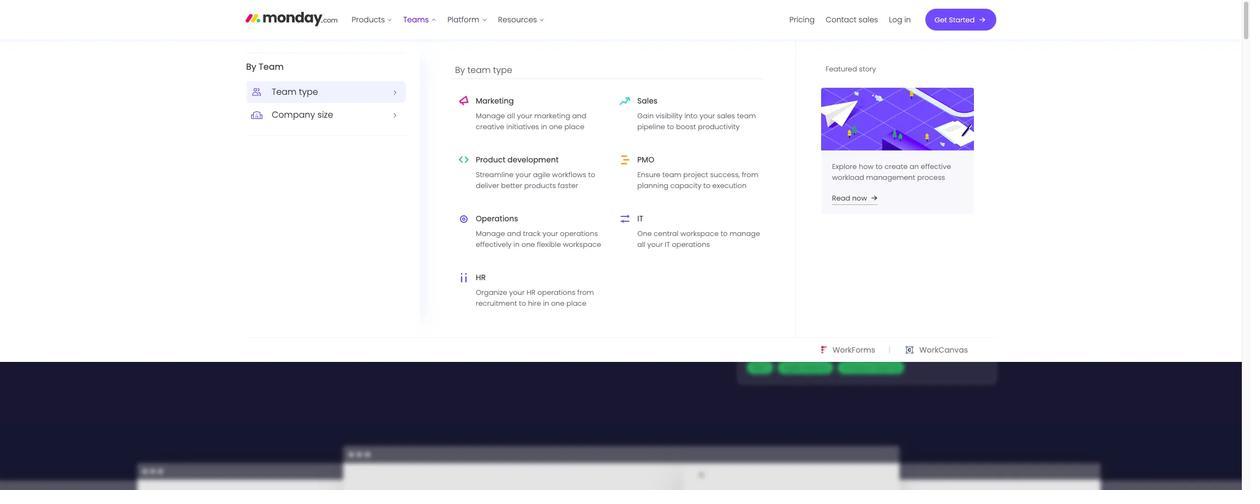 Task type: locate. For each thing, give the bounding box(es) containing it.
operations
[[933, 191, 975, 202], [476, 214, 518, 225]]

dev
[[791, 313, 809, 326]]

1 vertical spatial hr
[[527, 288, 536, 298]]

1 vertical spatial better
[[808, 329, 829, 340]]

1 vertical spatial operations
[[672, 240, 710, 250]]

workspace right central
[[681, 229, 719, 239]]

all up powered
[[365, 216, 379, 233]]

14th
[[721, 46, 737, 58]]

0 vertical spatial better
[[501, 181, 522, 191]]

now
[[792, 46, 811, 58], [852, 193, 867, 204]]

we use cookies to ensure you have the best experience on our site, to analyze traffic, and enhance our marketing activities. learn more
[[16, 85, 491, 95]]

productivity
[[698, 122, 740, 132]]

better inside product development streamline your agile workflows to deliver better products faster
[[501, 181, 522, 191]]

all up strategy
[[822, 158, 830, 168]]

1 vertical spatial streamline
[[791, 243, 829, 254]]

marketing inside marketing manage all your marketing and creative initiatives in one place
[[535, 111, 570, 121]]

team
[[259, 61, 284, 73], [272, 86, 297, 98]]

create
[[885, 162, 908, 172]]

sales inside sales gain visibility into your sales team pipeline to boost productivity
[[638, 96, 658, 107]]

product teams
[[843, 362, 899, 373]]

place inside hr organize your hr operations from recruitment to hire in one place
[[567, 299, 587, 309]]

to down visibility
[[667, 122, 674, 132]]

sales inside sales gain visibility into your sales team pipeline to boost productivity
[[717, 111, 735, 121]]

1 vertical spatial sales
[[717, 111, 735, 121]]

0 vertical spatial products
[[352, 14, 385, 25]]

products inside 'link'
[[352, 14, 385, 25]]

screens
[[665, 46, 699, 58]]

in right initiatives
[[541, 122, 547, 132]]

the left best
[[142, 85, 153, 95]]

to inside work management manage all aspects of work, from strategy to execution.
[[840, 169, 848, 179]]

1 vertical spatial manage
[[791, 158, 820, 168]]

how
[[859, 162, 874, 172]]

1 horizontal spatial type
[[493, 64, 513, 76]]

featured
[[826, 64, 857, 74]]

0 horizontal spatial type
[[299, 86, 318, 98]]

1 horizontal spatial by
[[455, 64, 465, 76]]

place inside marketing manage all your marketing and creative initiatives in one place
[[565, 122, 585, 132]]

streamline inside product development streamline your agile workflows to deliver better products faster
[[476, 170, 514, 180]]

0 horizontal spatial marketing
[[476, 96, 514, 107]]

teams down workforms at the bottom right of page
[[875, 362, 899, 373]]

1 horizontal spatial now
[[852, 193, 867, 204]]

streamline up deliver
[[476, 170, 514, 180]]

started
[[950, 14, 975, 25]]

to left manage
[[721, 229, 728, 239]]

monday.com logo image
[[246, 7, 338, 30]]

our left site,
[[224, 85, 236, 95]]

sales left ops
[[788, 277, 808, 288]]

by up learn
[[455, 64, 465, 76]]

r&d
[[753, 362, 768, 373]]

0 vertical spatial workspace
[[681, 229, 719, 239]]

your down development
[[516, 170, 531, 180]]

together,
[[277, 238, 330, 255]]

your down the 'one'
[[647, 240, 663, 250]]

type up company size in the top left of the page
[[299, 86, 318, 98]]

better right deliver
[[501, 181, 522, 191]]

1 vertical spatial operations
[[476, 214, 518, 225]]

explore
[[832, 162, 857, 172]]

your up "recruitment"
[[509, 288, 525, 298]]

to inside explore how to create an effective workload management process
[[876, 162, 883, 172]]

marketing manage all your marketing and creative initiatives in one place
[[476, 96, 586, 132]]

products link
[[346, 11, 398, 28]]

manage
[[476, 111, 505, 121], [791, 158, 820, 168], [476, 229, 505, 239]]

sales up gain
[[638, 96, 658, 107]]

hr
[[476, 273, 486, 283], [527, 288, 536, 298]]

on right the experience
[[213, 85, 222, 95]]

2 vertical spatial one
[[551, 299, 565, 309]]

the platform where all your processes, tools, and teams work together, powered by monday products.
[[246, 216, 577, 255]]

strategy
[[809, 169, 839, 179]]

0 horizontal spatial on
[[213, 85, 222, 95]]

1 horizontal spatial for
[[421, 122, 470, 170]]

in right hire
[[543, 299, 549, 309]]

for for built
[[332, 161, 381, 210]]

0 vertical spatial streamline
[[476, 170, 514, 180]]

operations up hire
[[538, 288, 576, 298]]

list
[[0, 0, 1242, 491], [785, 0, 917, 39]]

team up analyze
[[259, 61, 284, 73]]

1 vertical spatial sales
[[791, 227, 817, 241]]

marketing for marketing manage all your marketing and creative initiatives in one place
[[476, 96, 514, 107]]

0 horizontal spatial streamline
[[476, 170, 514, 180]]

0 vertical spatial sales
[[638, 96, 658, 107]]

sales left cycle,
[[844, 243, 862, 254]]

one right initiatives
[[549, 122, 563, 132]]

operations inside operations manage and track your operations effectively in one flexible workspace
[[560, 229, 598, 239]]

all up initiatives
[[507, 111, 515, 121]]

one inside operations manage and track your operations effectively in one flexible workspace
[[522, 240, 535, 250]]

streamline for product
[[476, 170, 514, 180]]

manage up effectively
[[476, 229, 505, 239]]

1 horizontal spatial the
[[831, 243, 842, 254]]

1 horizontal spatial better
[[808, 329, 829, 340]]

products for products
[[352, 14, 385, 25]]

to inside hr organize your hr operations from recruitment to hire in one place
[[519, 299, 526, 309]]

product development streamline your agile workflows to deliver better products faster
[[476, 155, 596, 191]]

0 vertical spatial manage
[[476, 111, 505, 121]]

team up company
[[272, 86, 297, 98]]

2 vertical spatial operations
[[538, 288, 576, 298]]

for left creative
[[421, 122, 470, 170]]

hp asset dark bg image
[[0, 424, 1242, 491]]

manage for operations
[[476, 229, 505, 239]]

crm
[[819, 227, 842, 241]]

to left launch.
[[822, 340, 829, 350]]

sales
[[859, 14, 879, 25], [717, 111, 735, 121], [844, 243, 862, 254]]

manage up creative
[[476, 111, 505, 121]]

products left 'teams'
[[352, 14, 385, 25]]

creative
[[476, 122, 505, 132]]

sales for sales
[[638, 96, 658, 107]]

crm white image
[[747, 229, 782, 264]]

sales for sales crm
[[791, 227, 817, 241]]

2 our from the left
[[364, 85, 376, 95]]

1 list from the left
[[0, 0, 1242, 491]]

better up "concept"
[[808, 329, 829, 340]]

team
[[468, 64, 491, 76], [737, 111, 756, 121], [845, 112, 868, 125], [663, 170, 682, 180]]

0 vertical spatial hr
[[476, 273, 486, 283]]

products up wm white image
[[738, 112, 776, 125]]

for up the where
[[332, 161, 381, 210]]

2 horizontal spatial teams
[[875, 362, 899, 373]]

0 vertical spatial it
[[638, 214, 644, 225]]

sales
[[638, 96, 658, 107], [791, 227, 817, 241], [788, 277, 808, 288]]

list containing by team
[[0, 0, 1242, 491]]

conference
[[596, 46, 646, 58]]

no
[[246, 310, 255, 320]]

workforms
[[833, 345, 876, 356]]

the up close.
[[831, 243, 842, 254]]

central
[[654, 229, 679, 239]]

sales up lead
[[791, 227, 817, 241]]

1 vertical spatial products
[[738, 112, 776, 125]]

to inside product development streamline your agile workflows to deliver better products faster
[[588, 170, 596, 180]]

0 horizontal spatial teams
[[539, 216, 577, 233]]

manage
[[730, 229, 760, 239]]

product down workforms at the bottom right of page
[[843, 362, 873, 373]]

now for register
[[792, 46, 811, 58]]

to right how
[[876, 162, 883, 172]]

0 vertical spatial operations
[[560, 229, 598, 239]]

to right workflows
[[588, 170, 596, 180]]

to inside sales gain visibility into your sales team pipeline to boost productivity
[[667, 122, 674, 132]]

your up flexible at left
[[543, 229, 558, 239]]

0 horizontal spatial products
[[352, 14, 385, 25]]

products,
[[831, 329, 864, 340]]

by for by team type
[[455, 64, 465, 76]]

0 vertical spatial operations
[[933, 191, 975, 202]]

one down track
[[522, 240, 535, 250]]

1 horizontal spatial marketing
[[834, 191, 871, 202]]

activities.
[[416, 85, 448, 95]]

teams inside the platform where all your processes, tools, and teams work together, powered by monday products.
[[539, 216, 577, 233]]

by
[[389, 238, 404, 255]]

to down 'project'
[[704, 181, 711, 191]]

into
[[685, 111, 698, 121]]

marketing left activities.
[[378, 85, 414, 95]]

development
[[508, 155, 559, 166]]

place right hire
[[567, 299, 587, 309]]

0 horizontal spatial operations
[[476, 214, 518, 225]]

marketing inside marketing manage all your marketing and creative initiatives in one place
[[476, 96, 514, 107]]

it up the 'one'
[[638, 214, 644, 225]]

1 vertical spatial now
[[852, 193, 867, 204]]

until
[[478, 46, 499, 58]]

1 horizontal spatial products
[[738, 112, 776, 125]]

list containing pricing
[[785, 0, 917, 39]]

designed for work.
[[246, 122, 573, 170]]

resources
[[498, 14, 537, 25]]

your
[[517, 111, 533, 121], [700, 111, 715, 121], [516, 170, 531, 180], [382, 216, 408, 233], [543, 229, 558, 239], [647, 240, 663, 250], [509, 288, 525, 298]]

product up deliver
[[476, 155, 506, 166]]

streamline up lead
[[791, 243, 829, 254]]

product for product teams
[[843, 362, 873, 373]]

from inside sales crm streamline the sales cycle, from lead to close.
[[886, 243, 902, 254]]

have
[[122, 85, 140, 95]]

marketing down more
[[476, 96, 514, 107]]

0 vertical spatial team
[[259, 61, 284, 73]]

2 vertical spatial sales
[[844, 243, 862, 254]]

one right hire
[[551, 299, 565, 309]]

0 horizontal spatial workspace
[[563, 240, 601, 250]]

operations up flexible at left
[[560, 229, 598, 239]]

hire
[[528, 299, 541, 309]]

card
[[279, 310, 296, 320]]

your inside the platform where all your processes, tools, and teams work together, powered by monday products.
[[382, 216, 408, 233]]

ops
[[810, 277, 824, 288]]

workspace right flexible at left
[[563, 240, 601, 250]]

now left ">"
[[792, 46, 811, 58]]

operations down central
[[672, 240, 710, 250]]

and inside the platform where all your processes, tools, and teams work together, powered by monday products.
[[511, 216, 535, 233]]

operations down process
[[933, 191, 975, 202]]

one inside hr organize your hr operations from recruitment to hire in one place
[[551, 299, 565, 309]]

better inside dev ship better products, from concept to launch.
[[808, 329, 829, 340]]

now inside main submenu element
[[852, 193, 867, 204]]

0 vertical spatial now
[[792, 46, 811, 58]]

dev white image
[[747, 315, 782, 350]]

2 vertical spatial manage
[[476, 229, 505, 239]]

team inside 'pmo ensure team project success, from planning capacity to execution'
[[663, 170, 682, 180]]

to left hire
[[519, 299, 526, 309]]

1 horizontal spatial streamline
[[791, 243, 829, 254]]

aspects
[[832, 158, 860, 168]]

0 horizontal spatial now
[[792, 46, 811, 58]]

teams up flexible at left
[[539, 216, 577, 233]]

0 horizontal spatial marketing
[[378, 85, 414, 95]]

hr up hire
[[527, 288, 536, 298]]

operations inside operations manage and track your operations effectively in one flexible workspace
[[476, 214, 518, 225]]

manage inside marketing manage all your marketing and creative initiatives in one place
[[476, 111, 505, 121]]

processes,
[[411, 216, 474, 233]]

workspace
[[681, 229, 719, 239], [563, 240, 601, 250]]

all inside work management manage all aspects of work, from strategy to execution.
[[822, 158, 830, 168]]

type down elevate
[[493, 64, 513, 76]]

product inside product development streamline your agile workflows to deliver better products faster
[[476, 155, 506, 166]]

in inside operations manage and track your operations effectively in one flexible workspace
[[514, 240, 520, 250]]

team up capacity
[[663, 170, 682, 180]]

your inside it one central workspace to manage all your it operations
[[647, 240, 663, 250]]

product
[[476, 155, 506, 166], [843, 362, 873, 373]]

built for everyone.
[[246, 161, 565, 210]]

our right enhance
[[364, 85, 376, 95]]

one inside marketing manage all your marketing and creative initiatives in one place
[[549, 122, 563, 132]]

1 horizontal spatial marketing
[[535, 111, 570, 121]]

operations inside hr organize your hr operations from recruitment to hire in one place
[[538, 288, 576, 298]]

0 vertical spatial product
[[476, 155, 506, 166]]

your up initiatives
[[517, 111, 533, 121]]

to inside dev ship better products, from concept to launch.
[[822, 340, 829, 350]]

✦
[[331, 310, 336, 320]]

sales inside sales crm streamline the sales cycle, from lead to close.
[[844, 243, 862, 254]]

1 vertical spatial the
[[831, 243, 842, 254]]

manage down work
[[791, 158, 820, 168]]

2 list from the left
[[785, 0, 917, 39]]

1 vertical spatial marketing
[[834, 191, 871, 202]]

1 vertical spatial one
[[522, 240, 535, 250]]

all down the 'one'
[[638, 240, 646, 250]]

0 horizontal spatial product
[[476, 155, 506, 166]]

1 vertical spatial product
[[843, 362, 873, 373]]

0 vertical spatial the
[[142, 85, 153, 95]]

hr up the organize
[[476, 273, 486, 283]]

workcanvas link
[[904, 344, 968, 357]]

marketing up initiatives
[[535, 111, 570, 121]]

0 vertical spatial marketing
[[476, 96, 514, 107]]

to right lead
[[808, 254, 815, 265]]

execution
[[713, 181, 747, 191]]

from inside hr organize your hr operations from recruitment to hire in one place
[[578, 288, 594, 298]]

0 horizontal spatial by
[[246, 61, 256, 73]]

by team type
[[455, 64, 513, 76]]

1 horizontal spatial workspace
[[681, 229, 719, 239]]

1 vertical spatial it
[[665, 240, 670, 250]]

0 vertical spatial one
[[549, 122, 563, 132]]

marketing down workload
[[834, 191, 871, 202]]

your up productivity
[[700, 111, 715, 121]]

on left free in the left of the page
[[395, 310, 404, 320]]

0 horizontal spatial our
[[224, 85, 236, 95]]

0 vertical spatial place
[[565, 122, 585, 132]]

1 horizontal spatial teams
[[804, 362, 828, 373]]

to left ensure
[[72, 85, 80, 95]]

it down central
[[665, 240, 670, 250]]

your up by
[[382, 216, 408, 233]]

1 month left until elevate ✨ our online conference hits screens dec 14th
[[425, 46, 740, 58]]

1 horizontal spatial on
[[395, 310, 404, 320]]

teams link
[[398, 11, 442, 28]]

to down "aspects"
[[840, 169, 848, 179]]

manage inside operations manage and track your operations effectively in one flexible workspace
[[476, 229, 505, 239]]

1 horizontal spatial it
[[665, 240, 670, 250]]

to left power
[[778, 112, 787, 125]]

manage for marketing
[[476, 111, 505, 121]]

in right effectively
[[514, 240, 520, 250]]

0 horizontal spatial better
[[501, 181, 522, 191]]

operations
[[560, 229, 598, 239], [672, 240, 710, 250], [538, 288, 576, 298]]

track
[[523, 229, 541, 239]]

0 horizontal spatial for
[[332, 161, 381, 210]]

it one central workspace to manage all your it operations
[[638, 214, 760, 250]]

sales up productivity
[[717, 111, 735, 121]]

read now link
[[832, 192, 880, 205]]

teams right "agile"
[[804, 362, 828, 373]]

2 vertical spatial sales
[[788, 277, 808, 288]]

to inside it one central workspace to manage all your it operations
[[721, 229, 728, 239]]

team type
[[272, 86, 318, 98]]

list inside main element
[[785, 0, 917, 39]]

0 vertical spatial sales
[[859, 14, 879, 25]]

operations up effectively
[[476, 214, 518, 225]]

blog image
[[821, 88, 974, 151]]

success,
[[710, 170, 740, 180]]

planning
[[638, 181, 669, 191]]

to inside 'pmo ensure team project success, from planning capacity to execution'
[[704, 181, 711, 191]]

time
[[377, 310, 393, 320]]

read now
[[832, 193, 867, 204]]

1 horizontal spatial product
[[843, 362, 873, 373]]

now right read
[[852, 193, 867, 204]]

sales inside sales crm streamline the sales cycle, from lead to close.
[[791, 227, 817, 241]]

1 horizontal spatial operations
[[933, 191, 975, 202]]

place up workflows
[[565, 122, 585, 132]]

powered
[[333, 238, 386, 255]]

our
[[224, 85, 236, 95], [364, 85, 376, 95]]

1 our from the left
[[224, 85, 236, 95]]

contact sales button
[[821, 11, 884, 28]]

products to power every team
[[738, 112, 868, 125]]

team up productivity
[[737, 111, 756, 121]]

1 horizontal spatial hr
[[527, 288, 536, 298]]

by for by team
[[246, 61, 256, 73]]

1 vertical spatial marketing
[[535, 111, 570, 121]]

by up we use cookies to ensure you have the best experience on our site, to analyze traffic, and enhance our marketing activities. learn more
[[246, 61, 256, 73]]

1 vertical spatial workspace
[[563, 240, 601, 250]]

plan
[[423, 310, 439, 320]]

1 vertical spatial place
[[567, 299, 587, 309]]

get started
[[935, 14, 975, 25]]

cookies
[[44, 85, 71, 95]]

1 horizontal spatial our
[[364, 85, 376, 95]]

streamline inside sales crm streamline the sales cycle, from lead to close.
[[791, 243, 829, 254]]

sales right contact
[[859, 14, 879, 25]]

1 vertical spatial type
[[299, 86, 318, 98]]

and
[[315, 85, 329, 95], [572, 111, 586, 121], [511, 216, 535, 233], [507, 229, 521, 239]]

teams
[[404, 14, 429, 25]]

register now >
[[753, 46, 818, 58]]

needed
[[298, 310, 325, 320]]

story
[[859, 64, 876, 74]]



Task type: describe. For each thing, give the bounding box(es) containing it.
>
[[813, 46, 818, 58]]

contact sales
[[826, 14, 879, 25]]

ensure
[[638, 170, 661, 180]]

execution.
[[850, 169, 885, 179]]

operations for operations
[[933, 191, 975, 202]]

boost
[[676, 122, 696, 132]]

from inside work management manage all aspects of work, from strategy to execution.
[[791, 169, 808, 179]]

contact
[[826, 14, 857, 25]]

hits
[[648, 46, 663, 58]]

0 horizontal spatial the
[[142, 85, 153, 95]]

wm white image
[[747, 144, 782, 178]]

your inside product development streamline your agile workflows to deliver better products faster
[[516, 170, 531, 180]]

we
[[16, 85, 28, 95]]

built
[[246, 161, 324, 210]]

operations manage and track your operations effectively in one flexible workspace
[[476, 214, 601, 250]]

free
[[406, 310, 421, 320]]

0 vertical spatial type
[[493, 64, 513, 76]]

organize
[[476, 288, 507, 298]]

1 vertical spatial on
[[395, 310, 404, 320]]

you
[[107, 85, 120, 95]]

all inside it one central workspace to manage all your it operations
[[638, 240, 646, 250]]

0 horizontal spatial it
[[638, 214, 644, 225]]

products for products to power every team
[[738, 112, 776, 125]]

project
[[684, 170, 708, 180]]

workspace inside it one central workspace to manage all your it operations
[[681, 229, 719, 239]]

gain
[[638, 111, 654, 121]]

your inside operations manage and track your operations effectively in one flexible workspace
[[543, 229, 558, 239]]

teams for product teams
[[875, 362, 899, 373]]

0 vertical spatial on
[[213, 85, 222, 95]]

work,
[[871, 158, 888, 168]]

in inside marketing manage all your marketing and creative initiatives in one place
[[541, 122, 547, 132]]

of
[[862, 158, 869, 168]]

from inside 'pmo ensure team project success, from planning capacity to execution'
[[742, 170, 759, 180]]

learn more link
[[451, 85, 491, 96]]

now for read
[[852, 193, 867, 204]]

0 vertical spatial marketing
[[378, 85, 414, 95]]

the
[[246, 216, 267, 233]]

every
[[819, 112, 843, 125]]

main element
[[0, 0, 1242, 491]]

workcanvas
[[920, 345, 968, 356]]

all inside the platform where all your processes, tools, and teams work together, powered by monday products.
[[365, 216, 379, 233]]

your inside marketing manage all your marketing and creative initiatives in one place
[[517, 111, 533, 121]]

tools,
[[478, 216, 508, 233]]

everyone.
[[389, 161, 565, 210]]

flexible
[[537, 240, 561, 250]]

in right the log
[[905, 14, 912, 25]]

1
[[425, 46, 428, 58]]

agile
[[533, 170, 550, 180]]

power
[[789, 112, 817, 125]]

best
[[155, 85, 171, 95]]

recruitment
[[476, 299, 517, 309]]

concept
[[791, 340, 820, 350]]

your inside hr organize your hr operations from recruitment to hire in one place
[[509, 288, 525, 298]]

faster
[[558, 181, 578, 191]]

where
[[325, 216, 362, 233]]

to right site,
[[253, 85, 260, 95]]

sales inside button
[[859, 14, 879, 25]]

launch.
[[831, 340, 857, 350]]

your inside sales gain visibility into your sales team pipeline to boost productivity
[[700, 111, 715, 121]]

workspace inside operations manage and track your operations effectively in one flexible workspace
[[563, 240, 601, 250]]

platform
[[270, 216, 322, 233]]

team up more
[[468, 64, 491, 76]]

all inside marketing manage all your marketing and creative initiatives in one place
[[507, 111, 515, 121]]

use
[[30, 85, 42, 95]]

an
[[910, 162, 919, 172]]

designed
[[246, 122, 413, 170]]

and inside operations manage and track your operations effectively in one flexible workspace
[[507, 229, 521, 239]]

manage inside work management manage all aspects of work, from strategy to execution.
[[791, 158, 820, 168]]

lead
[[791, 254, 806, 265]]

1 vertical spatial team
[[272, 86, 297, 98]]

projects
[[753, 191, 782, 202]]

pricing link
[[785, 11, 821, 28]]

capacity
[[671, 181, 702, 191]]

work.
[[478, 122, 573, 170]]

pmo ensure team project success, from planning capacity to execution
[[638, 155, 759, 191]]

company size
[[272, 109, 333, 121]]

the inside sales crm streamline the sales cycle, from lead to close.
[[831, 243, 842, 254]]

marketing for marketing
[[834, 191, 871, 202]]

from inside dev ship better products, from concept to launch.
[[866, 329, 882, 340]]

0 horizontal spatial hr
[[476, 273, 486, 283]]

online
[[567, 46, 593, 58]]

site,
[[238, 85, 251, 95]]

work
[[791, 141, 815, 155]]

agile
[[783, 362, 802, 373]]

to inside sales crm streamline the sales cycle, from lead to close.
[[808, 254, 815, 265]]

team right every
[[845, 112, 868, 125]]

operations inside it one central workspace to manage all your it operations
[[672, 240, 710, 250]]

get
[[935, 14, 948, 25]]

left
[[462, 46, 477, 58]]

workload
[[832, 173, 864, 183]]

enhance
[[331, 85, 362, 95]]

work management manage all aspects of work, from strategy to execution.
[[791, 141, 888, 179]]

sales ops
[[788, 277, 824, 288]]

ensure
[[81, 85, 105, 95]]

in inside hr organize your hr operations from recruitment to hire in one place
[[543, 299, 549, 309]]

by team
[[246, 61, 284, 73]]

operations for operations manage and track your operations effectively in one flexible workspace
[[476, 214, 518, 225]]

team inside sales gain visibility into your sales team pipeline to boost productivity
[[737, 111, 756, 121]]

size
[[318, 109, 333, 121]]

and inside marketing manage all your marketing and creative initiatives in one place
[[572, 111, 586, 121]]

explore how to create an effective workload management process
[[832, 162, 951, 183]]

streamline for sales
[[791, 243, 829, 254]]

product for product development streamline your agile workflows to deliver better products faster
[[476, 155, 506, 166]]

company
[[272, 109, 315, 121]]

workforms link
[[820, 344, 876, 357]]

unlimited
[[342, 310, 375, 320]]

for for designed
[[421, 122, 470, 170]]

process
[[918, 173, 945, 183]]

products
[[524, 181, 556, 191]]

teams for agile teams
[[804, 362, 828, 373]]

elevate
[[501, 46, 534, 58]]

effective
[[921, 162, 951, 172]]

credit
[[257, 310, 277, 320]]

main submenu element
[[0, 39, 1242, 362]]

platform
[[448, 14, 480, 25]]

sales gain visibility into your sales team pipeline to boost productivity
[[638, 96, 756, 132]]

monday
[[407, 238, 458, 255]]

analyze
[[262, 85, 289, 95]]

initiatives
[[506, 122, 539, 132]]

products.
[[461, 238, 517, 255]]



Task type: vqa. For each thing, say whether or not it's contained in the screenshot.


